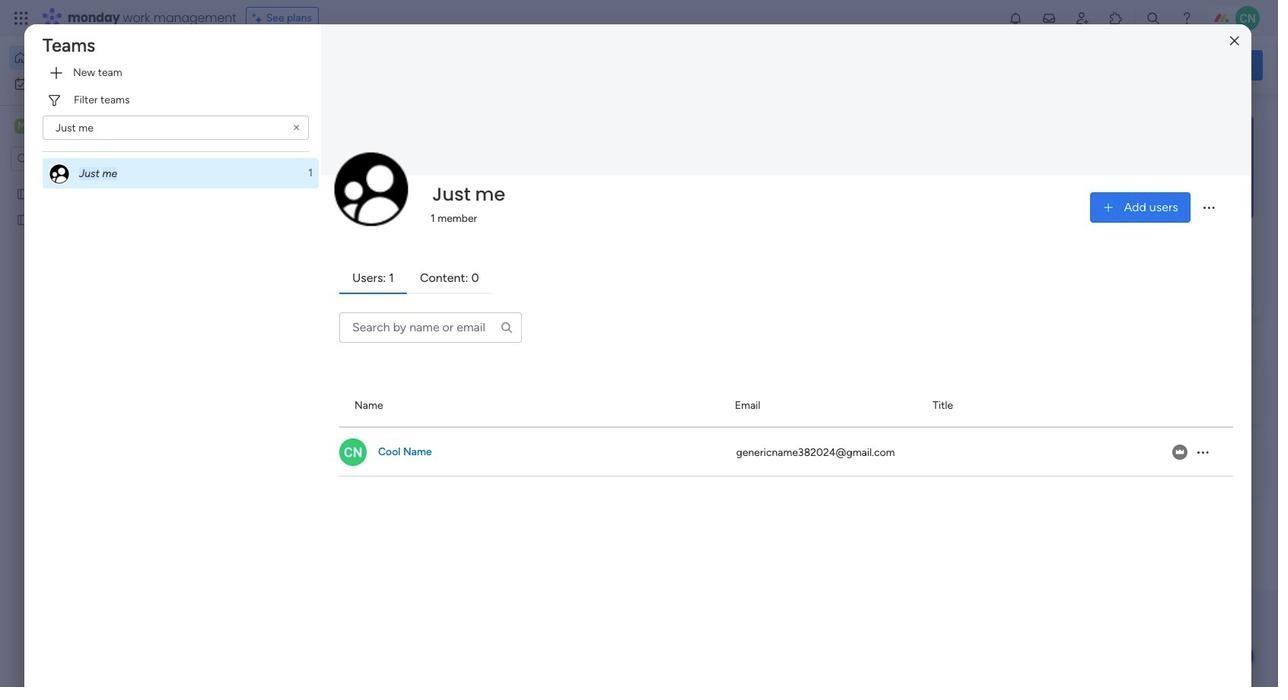 Task type: locate. For each thing, give the bounding box(es) containing it.
Search by name or email search field
[[339, 313, 522, 343]]

tab
[[339, 264, 407, 294], [407, 264, 492, 294]]

workspace selection element
[[14, 117, 127, 137]]

0 vertical spatial public board image
[[16, 186, 30, 201]]

grid
[[339, 386, 1233, 688]]

1 vertical spatial menu image
[[1195, 445, 1210, 460]]

None field
[[428, 179, 509, 211]]

public board image
[[16, 186, 30, 201], [16, 212, 30, 227]]

option
[[9, 46, 185, 70], [9, 72, 185, 96], [43, 158, 319, 189], [0, 180, 194, 183]]

None search field
[[43, 116, 309, 140]]

select product image
[[14, 11, 29, 26]]

cool name image
[[1235, 6, 1260, 30], [339, 439, 367, 466]]

menu image
[[1201, 200, 1216, 215], [1195, 445, 1210, 460]]

1 row from the top
[[339, 386, 1233, 428]]

list box
[[0, 178, 194, 438]]

invite members image
[[1075, 11, 1090, 26]]

0 vertical spatial cool name image
[[1235, 6, 1260, 30]]

2 public board image from the top
[[16, 212, 30, 227]]

2 row from the top
[[339, 428, 1233, 477]]

Search in workspace field
[[32, 150, 127, 168]]

Search teams search field
[[43, 116, 309, 140]]

tab list
[[339, 264, 1233, 294]]

component image
[[505, 302, 519, 315]]

1 vertical spatial public board image
[[16, 212, 30, 227]]

update feed image
[[1041, 11, 1057, 26]]

templates image image
[[1048, 115, 1249, 220]]

row
[[339, 386, 1233, 428], [339, 428, 1233, 477]]

close recently visited image
[[235, 124, 253, 142]]

0 horizontal spatial cool name image
[[339, 439, 367, 466]]

None search field
[[339, 313, 522, 343]]

monday marketplace image
[[1108, 11, 1124, 26]]



Task type: vqa. For each thing, say whether or not it's contained in the screenshot.
2nd tab from right
yes



Task type: describe. For each thing, give the bounding box(es) containing it.
see plans image
[[252, 10, 266, 27]]

1 tab from the left
[[339, 264, 407, 294]]

add to favorites image
[[454, 278, 469, 293]]

1 public board image from the top
[[16, 186, 30, 201]]

help center element
[[1035, 436, 1263, 497]]

workspace image
[[14, 118, 30, 135]]

quick search results list box
[[235, 142, 998, 344]]

getting started element
[[1035, 363, 1263, 424]]

search image
[[500, 321, 514, 335]]

team avatar image
[[333, 151, 409, 227]]

2 tab from the left
[[407, 264, 492, 294]]

1 vertical spatial cool name image
[[339, 439, 367, 466]]

close image
[[1230, 35, 1239, 47]]

1 horizontal spatial cool name image
[[1235, 6, 1260, 30]]

notifications image
[[1008, 11, 1023, 26]]

0 vertical spatial menu image
[[1201, 200, 1216, 215]]

clear search image
[[291, 122, 303, 134]]

search everything image
[[1146, 11, 1161, 26]]

help image
[[1179, 11, 1194, 26]]



